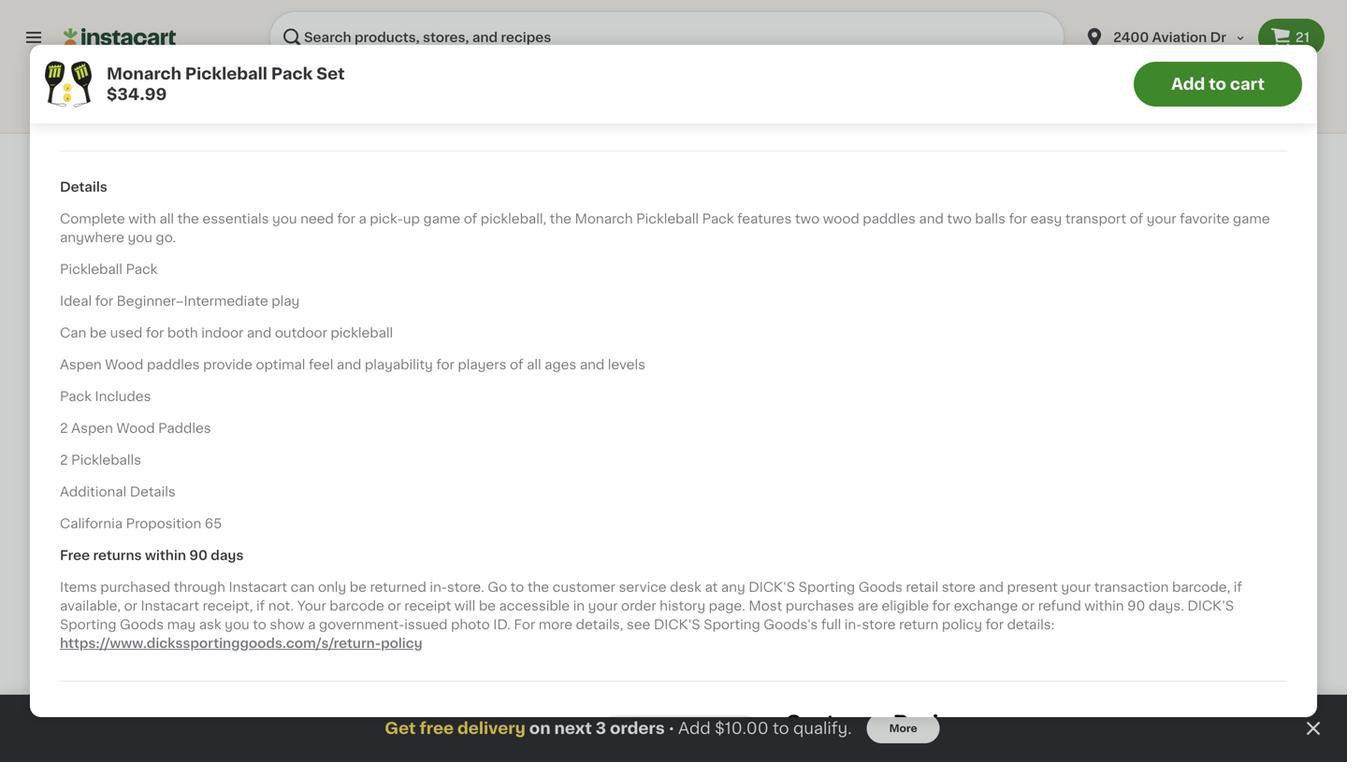 Task type: vqa. For each thing, say whether or not it's contained in the screenshot.
Present
yes



Task type: describe. For each thing, give the bounding box(es) containing it.
ages
[[545, 358, 577, 371]]

california
[[60, 518, 123, 531]]

wireless
[[399, 327, 455, 340]]

need
[[301, 212, 334, 225]]

$ 25 00
[[1020, 607, 1070, 626]]

1 add button from the left
[[1086, 95, 1158, 129]]

1 for studio
[[244, 327, 249, 337]]

a inside complete with all the essentials you need for a pick-up game of pickleball, the monarch pickleball pack features two wood paddles and two balls for easy transport of your favorite game anywhere you go.
[[359, 212, 367, 225]]

dick's up the most
[[749, 581, 796, 594]]

0 vertical spatial you
[[272, 212, 297, 225]]

and inside 'items purchased through instacart can only be returned in-store. go to the customer service desk at any dick's sporting goods retail store and present your transaction barcode, if available, or instacart receipt, if not. your barcode or receipt will be accessible in your order history page. most purchases are eligible for exchange or refund within 90 days. dick's sporting goods may ask you to show a government-issued photo id. for more details, see dick's sporting goods's full in-store return policy for details: https://www.dickssportinggoods.com/s/return-policy'
[[980, 581, 1004, 594]]

stock inside "jlab headphones, on-ear, wireless, studio 1 each many in stock"
[[307, 345, 337, 356]]

qualify.
[[794, 721, 852, 737]]

0 vertical spatial outdoor
[[275, 327, 327, 340]]

gifts for outdoor enthusiasts at dick's sporting goods
[[124, 393, 434, 432]]

indoor
[[201, 327, 244, 340]]

0 horizontal spatial pickleballs
[[71, 454, 141, 467]]

monarch inside complete with all the essentials you need for a pick-up game of pickleball, the monarch pickleball pack features two wood paddles and two balls for easy transport of your favorite game anywhere you go.
[[575, 212, 633, 225]]

pick-
[[370, 212, 403, 225]]

full
[[822, 619, 842, 632]]

triggerpoint
[[244, 631, 324, 644]]

days.
[[1149, 600, 1185, 613]]

$ 89 95
[[1175, 607, 1225, 626]]

sklz
[[862, 631, 896, 644]]

1 vertical spatial store
[[862, 619, 896, 632]]

21
[[1296, 31, 1311, 44]]

items purchased through instacart can only be returned in-store. go to the customer service desk at any dick's sporting goods retail store and present your transaction barcode, if available, or instacart receipt, if not. your barcode or receipt will be accessible in your order history page. most purchases are eligible for exchange or refund within 90 days. dick's sporting goods may ask you to show a government-issued photo id. for more details, see dick's sporting goods's full in-store return policy for details: https://www.dickssportinggoods.com/s/return-policy
[[60, 581, 1243, 650]]

$59.99
[[616, 613, 662, 626]]

retail
[[906, 581, 939, 594]]

14
[[873, 607, 895, 626]]

set for monarch pickleball pack set
[[125, 650, 147, 663]]

pharmacy button
[[1100, 79, 1180, 133]]

$ 35 00
[[403, 607, 452, 626]]

the right pickleball,
[[550, 212, 572, 225]]

monarch for monarch pickleball pack set $34.99
[[107, 66, 182, 82]]

id.
[[494, 619, 511, 632]]

history
[[660, 600, 706, 613]]

pickleball inside complete with all the essentials you need for a pick-up game of pickleball, the monarch pickleball pack features two wood paddles and two balls for easy transport of your favorite game anywhere you go.
[[637, 212, 699, 225]]

play
[[272, 295, 300, 308]]

rambler inside yeti rambler junior 12 oz. bottle
[[1044, 631, 1099, 644]]

1 horizontal spatial of
[[510, 358, 524, 371]]

$29.99 original price: $39.99 element
[[90, 244, 237, 268]]

additional details
[[60, 486, 176, 499]]

wireless,
[[297, 290, 356, 303]]

bluetooth
[[458, 327, 523, 340]]

pack inside monarch pickleball pack set
[[90, 650, 122, 663]]

not.
[[268, 600, 294, 613]]

2 vertical spatial goods
[[120, 619, 164, 632]]

altec
[[399, 271, 433, 284]]

mobipoint
[[244, 650, 312, 663]]

pharmacy
[[1113, 111, 1167, 121]]

gifts
[[124, 393, 178, 413]]

add inside button
[[1172, 76, 1206, 92]]

you inside 'items purchased through instacart can only be returned in-store. go to the customer service desk at any dick's sporting goods retail store and present your transaction barcode, if available, or instacart receipt, if not. your barcode or receipt will be accessible in your order history page. most purchases are eligible for exchange or refund within 90 days. dick's sporting goods may ask you to show a government-issued photo id. for more details, see dick's sporting goods's full in-store return policy for details: https://www.dickssportinggoods.com/s/return-policy'
[[225, 619, 250, 632]]

- inside the altec lansing hydramini everythingproof wireless bluetooth speaker - black
[[456, 346, 462, 359]]

1 vertical spatial all
[[527, 358, 542, 371]]

3
[[596, 721, 607, 737]]

1 horizontal spatial store
[[942, 581, 976, 594]]

speaker
[[399, 346, 452, 359]]

yeti for 35
[[399, 631, 423, 644]]

can be used for both indoor and outdoor pickleball
[[60, 327, 393, 340]]

1 vertical spatial if
[[257, 600, 265, 613]]

1 vertical spatial (120)
[[622, 671, 648, 681]]

0 horizontal spatial of
[[464, 212, 478, 225]]

98
[[594, 608, 608, 618]]

free returns within 90 days
[[60, 549, 244, 562]]

90 inside 'items purchased through instacart can only be returned in-store. go to the customer service desk at any dick's sporting goods retail store and present your transaction barcode, if available, or instacart receipt, if not. your barcode or receipt will be accessible in your order history page. most purchases are eligible for exchange or refund within 90 days. dick's sporting goods may ask you to show a government-issued photo id. for more details, see dick's sporting goods's full in-store return policy for details: https://www.dickssportinggoods.com/s/return-policy'
[[1128, 600, 1146, 613]]

item carousel region for top tech gifts
[[54, 89, 1318, 362]]

outdoor inside gifts for outdoor enthusiasts at dick's sporting goods
[[218, 393, 304, 413]]

pickleball inside the monarch complete pickleball game set
[[553, 650, 616, 663]]

set inside the monarch complete pickleball game set
[[662, 650, 684, 663]]

accessible
[[499, 600, 570, 613]]

california proposition 65
[[60, 518, 222, 531]]

99 for sklz
[[897, 608, 912, 618]]

0 horizontal spatial be
[[90, 327, 107, 340]]

ideal for beginner–intermediate play
[[60, 295, 300, 308]]

0 vertical spatial item carousel region
[[1231, 0, 1273, 1]]

stock inside roku streaming player, express 4k+, hd/4k/hdr 1 each many in stock
[[153, 345, 182, 356]]

jlab headphones, on-ear, wireless, studio 1 each many in stock
[[244, 271, 368, 356]]

0 vertical spatial (120)
[[336, 43, 362, 53]]

government-
[[319, 619, 405, 632]]

oz. inside yeti 20 oz. rambler tumbler with magslider lid
[[447, 631, 466, 644]]

magslider
[[399, 669, 465, 682]]

aspen wood paddles provide optimal feel and playability for players of all ages and levels
[[60, 358, 646, 371]]

dick's down history
[[654, 619, 701, 632]]

paddles inside complete with all the essentials you need for a pick-up game of pickleball, the monarch pickleball pack features two wood paddles and two balls for easy transport of your favorite game anywhere you go.
[[863, 212, 916, 225]]

show
[[270, 619, 305, 632]]

in inside "jlab headphones, on-ear, wireless, studio 1 each many in stock"
[[295, 345, 305, 356]]

0 vertical spatial instacart
[[229, 581, 287, 594]]

0 horizontal spatial in-
[[430, 581, 447, 594]]

ask
[[199, 619, 221, 632]]

at
[[705, 581, 718, 594]]

may
[[167, 619, 196, 632]]

1 horizontal spatial details
[[130, 486, 176, 499]]

for down exchange at the bottom of the page
[[986, 619, 1004, 632]]

anywhere
[[60, 231, 124, 244]]

beginner–intermediate
[[117, 295, 268, 308]]

0 vertical spatial within
[[145, 549, 186, 562]]

2 or from the left
[[388, 600, 401, 613]]

0 horizontal spatial paddles
[[147, 358, 200, 371]]

barcode,
[[1173, 581, 1231, 594]]

to inside treatment tracker modal dialog
[[773, 721, 790, 737]]

$ for monarch pickleball pack set
[[94, 608, 100, 618]]

transport
[[1066, 212, 1127, 225]]

jlab
[[244, 271, 277, 284]]

photo
[[451, 619, 490, 632]]

many inside "jlab headphones, on-ear, wireless, studio 1 each many in stock"
[[263, 345, 293, 356]]

get
[[385, 721, 416, 737]]

(150)
[[159, 671, 185, 681]]

yeti rambler junior 12 oz. bottle
[[1017, 631, 1161, 663]]

1 vertical spatial you
[[128, 231, 153, 244]]

for right balls
[[1010, 212, 1028, 225]]

item carousel region for gifts for outdoor enthusiasts
[[54, 450, 1318, 740]]

details,
[[576, 619, 624, 632]]

total
[[109, 40, 133, 51]]

product group containing jlab headphones, on-ear, wireless, studio
[[244, 89, 391, 362]]

bottle
[[1039, 650, 1079, 663]]

treatment tracker modal dialog
[[0, 696, 1348, 763]]

joola
[[1171, 631, 1207, 644]]

goods inside gifts for outdoor enthusiasts at dick's sporting goods
[[252, 419, 296, 432]]

essentials
[[203, 212, 269, 225]]

sporting inside gifts for outdoor enthusiasts at dick's sporting goods
[[192, 419, 249, 432]]

service
[[619, 581, 667, 594]]

29
[[100, 246, 127, 266]]

headphones,
[[280, 271, 368, 284]]

00 for 25
[[1055, 608, 1070, 618]]

sporting up purchases
[[799, 581, 856, 594]]

pack inside complete with all the essentials you need for a pick-up game of pickleball, the monarch pickleball pack features two wood paddles and two balls for easy transport of your favorite game anywhere you go.
[[703, 212, 734, 225]]

roku streaming player, express 4k+, hd/4k/hdr 1 each many in stock
[[90, 271, 222, 356]]

features
[[738, 212, 792, 225]]

0 horizontal spatial policy
[[381, 637, 423, 650]]

triggerpoint mobipoint green massage ball
[[244, 631, 355, 682]]

the inside 'items purchased through instacart can only be returned in-store. go to the customer service desk at any dick's sporting goods retail store and present your transaction barcode, if available, or instacart receipt, if not. your barcode or receipt will be accessible in your order history page. most purchases are eligible for exchange or refund within 90 days. dick's sporting goods may ask you to show a government-issued photo id. for more details, see dick's sporting goods's full in-store return policy for details: https://www.dickssportinggoods.com/s/return-policy'
[[528, 581, 550, 594]]

12
[[1148, 631, 1161, 644]]

00 for 35
[[437, 608, 452, 618]]

0 vertical spatial wood
[[105, 358, 144, 371]]

massage inside "triggerpoint mobipoint green massage ball"
[[244, 669, 304, 682]]

35
[[409, 607, 436, 626]]

4k+,
[[193, 290, 222, 303]]

$44.98 original price: $59.99 element
[[553, 604, 700, 629]]

(2.51k)
[[1086, 671, 1122, 681]]

customer
[[786, 714, 889, 733]]

1 vertical spatial be
[[350, 581, 367, 594]]

to right go on the bottom left
[[511, 581, 524, 594]]

at inside gifts for outdoor enthusiasts at dick's sporting goods
[[124, 419, 139, 432]]

dick's down barcode,
[[1188, 600, 1235, 613]]

2 for 2 aspen wood paddles
[[60, 422, 68, 435]]

dick's inside gifts for outdoor enthusiasts at dick's sporting goods
[[142, 419, 189, 432]]

next
[[555, 721, 592, 737]]

$ inside $ 44 98
[[557, 608, 564, 618]]

(3)
[[1165, 43, 1180, 53]]

and right ages
[[580, 358, 605, 371]]

2 vertical spatial your
[[588, 600, 618, 613]]

1 for hd/4k/hdr
[[90, 327, 94, 337]]

purchases
[[786, 600, 855, 613]]

up
[[403, 212, 420, 225]]

with inside yeti 20 oz. rambler tumbler with magslider lid
[[456, 650, 483, 663]]

wood
[[824, 212, 860, 225]]

99 for monarch
[[129, 608, 144, 618]]

$ 34 99 for franklin
[[711, 607, 762, 626]]

on
[[530, 721, 551, 737]]

favorite
[[1181, 212, 1230, 225]]

outdoor
[[798, 631, 853, 644]]

monarch for monarch complete pickleball game set
[[553, 631, 611, 644]]

cart
[[1231, 76, 1266, 92]]

available,
[[60, 600, 121, 613]]

(24)
[[931, 671, 952, 681]]

2 vertical spatial be
[[479, 600, 496, 613]]

black
[[465, 346, 501, 359]]

4 inside button
[[99, 40, 107, 51]]



Task type: locate. For each thing, give the bounding box(es) containing it.
0 vertical spatial complete
[[60, 212, 125, 225]]

34 for franklin
[[718, 607, 745, 626]]

rambler inside yeti 20 oz. rambler tumbler with magslider lid
[[469, 631, 525, 644]]

1 vertical spatial policy
[[381, 637, 423, 650]]

1 horizontal spatial yeti
[[1017, 631, 1041, 644]]

1 at from the top
[[124, 59, 139, 72]]

0 vertical spatial pickleballs
[[71, 454, 141, 467]]

shop categories tab list
[[75, 79, 1273, 133]]

each for studio
[[251, 327, 277, 337]]

for inside gifts for outdoor enthusiasts at dick's sporting goods
[[182, 393, 213, 413]]

includes
[[95, 390, 151, 403]]

0 vertical spatial your
[[1147, 212, 1177, 225]]

ember, 4 total options
[[60, 40, 176, 51]]

0 horizontal spatial instacart
[[141, 600, 199, 613]]

for left both
[[146, 327, 164, 340]]

playability
[[365, 358, 433, 371]]

in inside roku streaming player, express 4k+, hd/4k/hdr 1 each many in stock
[[141, 345, 150, 356]]

8 $ from the left
[[1175, 608, 1182, 618]]

4 inside joola tundra pickleball paddle set, 2 pickleball paddles, 4 balls
[[1308, 669, 1317, 682]]

1 00 from the left
[[437, 608, 452, 618]]

6 $ from the left
[[866, 608, 873, 618]]

-
[[456, 346, 462, 359], [781, 650, 787, 663]]

set for monarch pickleball pack set $34.99
[[317, 66, 345, 82]]

yeti inside yeti 20 oz. rambler tumbler with magslider lid
[[399, 631, 423, 644]]

1 horizontal spatial your
[[1062, 581, 1092, 594]]

$ 44 98
[[557, 607, 608, 626]]

99 right page.
[[747, 608, 762, 618]]

99 up show
[[274, 608, 288, 618]]

2 99 from the left
[[274, 608, 288, 618]]

can
[[60, 327, 86, 340]]

outdoor down optimal
[[218, 393, 304, 413]]

99 inside product group
[[129, 608, 144, 618]]

2 $ from the left
[[248, 608, 255, 618]]

0 vertical spatial paddles
[[863, 212, 916, 225]]

1 vertical spatial your
[[1062, 581, 1092, 594]]

1 right 'indoor' at the top of page
[[244, 327, 249, 337]]

policy down issued
[[381, 637, 423, 650]]

1 horizontal spatial in-
[[845, 619, 862, 632]]

34 down "purchased"
[[100, 607, 128, 626]]

green
[[315, 650, 355, 663]]

3 99 from the left
[[747, 608, 762, 618]]

1 vertical spatial details
[[130, 486, 176, 499]]

00 inside $ 25 00
[[1055, 608, 1070, 618]]

ember, 4 total options button
[[60, 0, 252, 53]]

0 horizontal spatial 34
[[100, 607, 128, 626]]

complete
[[60, 212, 125, 225], [615, 631, 680, 644]]

complete up anywhere
[[60, 212, 125, 225]]

1 horizontal spatial be
[[350, 581, 367, 594]]

0 horizontal spatial with
[[128, 212, 156, 225]]

returns
[[93, 549, 142, 562]]

reviews
[[894, 714, 980, 733]]

at down total
[[124, 59, 139, 72]]

of left pickleball,
[[464, 212, 478, 225]]

1 rambler from the left
[[469, 631, 525, 644]]

$10.00
[[715, 721, 769, 737]]

massage down mobipoint
[[244, 669, 304, 682]]

$ for sklz targeted massage ball
[[866, 608, 873, 618]]

00
[[437, 608, 452, 618], [1055, 608, 1070, 618]]

1 horizontal spatial two
[[948, 212, 972, 225]]

monarch for monarch pickleball pack set
[[90, 631, 148, 644]]

0 vertical spatial all
[[160, 212, 174, 225]]

0 vertical spatial massage
[[862, 650, 922, 663]]

0 horizontal spatial rambler
[[469, 631, 525, 644]]

more
[[890, 724, 918, 734]]

$ inside $ 14 99
[[866, 608, 873, 618]]

monarch inside monarch pickleball pack set
[[90, 631, 148, 644]]

within down proposition
[[145, 549, 186, 562]]

monarch down $ 44 98
[[553, 631, 611, 644]]

0 vertical spatial 2
[[60, 422, 68, 435]]

and inside complete with all the essentials you need for a pick-up game of pickleball, the monarch pickleball pack features two wood paddles and two balls for easy transport of your favorite game anywhere you go.
[[920, 212, 944, 225]]

at down gifts
[[124, 419, 139, 432]]

$ inside $ 35 00
[[403, 608, 409, 618]]

a left pick-
[[359, 212, 367, 225]]

all inside complete with all the essentials you need for a pick-up game of pickleball, the monarch pickleball pack features two wood paddles and two balls for easy transport of your favorite game anywhere you go.
[[160, 212, 174, 225]]

2 horizontal spatial of
[[1130, 212, 1144, 225]]

game right up
[[424, 212, 461, 225]]

studio
[[244, 308, 287, 322]]

yeti 20 oz. rambler tumbler with magslider lid
[[399, 631, 525, 682]]

additional
[[60, 486, 127, 499]]

$ for triggerpoint mobipoint green massage ball
[[248, 608, 255, 618]]

item carousel region containing 29
[[54, 89, 1318, 362]]

sporting down page.
[[704, 619, 761, 632]]

0 horizontal spatial massage
[[244, 669, 304, 682]]

go.
[[156, 231, 176, 244]]

to right $10.00
[[773, 721, 790, 737]]

1 horizontal spatial ball
[[925, 650, 949, 663]]

1 horizontal spatial each
[[251, 327, 277, 337]]

1 horizontal spatial or
[[388, 600, 401, 613]]

yeti for 25
[[1017, 631, 1041, 644]]

1 horizontal spatial instacart
[[229, 581, 287, 594]]

wood up the includes
[[105, 358, 144, 371]]

rambler up lid
[[469, 631, 525, 644]]

- inside franklin x-40 outdoor pickleballs - optic yellow
[[781, 650, 787, 663]]

store
[[942, 581, 976, 594], [862, 619, 896, 632]]

product group
[[90, 89, 237, 362], [244, 89, 391, 362], [399, 89, 546, 359], [553, 89, 700, 347], [708, 89, 855, 347], [862, 89, 1009, 306], [1017, 89, 1164, 324], [1171, 89, 1318, 347], [90, 450, 237, 698]]

targeted
[[900, 631, 958, 644]]

product group containing 34
[[90, 450, 237, 698]]

pickleball
[[185, 66, 268, 82], [637, 212, 699, 225], [60, 263, 123, 276], [151, 631, 214, 644], [553, 650, 616, 663], [1171, 650, 1234, 663], [1182, 669, 1245, 682]]

to inside button
[[1210, 76, 1227, 92]]

2 horizontal spatial be
[[479, 600, 496, 613]]

with inside complete with all the essentials you need for a pick-up game of pickleball, the monarch pickleball pack features two wood paddles and two balls for easy transport of your favorite game anywhere you go.
[[128, 212, 156, 225]]

oz. inside yeti rambler junior 12 oz. bottle
[[1017, 650, 1036, 663]]

product group containing altec lansing hydramini everythingproof wireless bluetooth speaker - black
[[399, 89, 546, 359]]

0 vertical spatial at
[[124, 59, 139, 72]]

$ 34 99 for monarch
[[94, 607, 144, 626]]

0 horizontal spatial 1
[[90, 327, 94, 337]]

players
[[458, 358, 507, 371]]

1 horizontal spatial complete
[[615, 631, 680, 644]]

$ for yeti 20 oz. rambler tumbler with magslider lid
[[403, 608, 409, 618]]

1 horizontal spatial pickleballs
[[708, 650, 778, 663]]

1 $ 34 99 from the left
[[94, 607, 144, 626]]

https://www.dickssportinggoods.com/s/return-
[[60, 637, 381, 650]]

99 inside $ 14 99
[[897, 608, 912, 618]]

options
[[136, 40, 176, 51]]

1 horizontal spatial you
[[225, 619, 250, 632]]

20
[[426, 631, 444, 644]]

2 at from the top
[[124, 419, 139, 432]]

goods
[[252, 419, 296, 432], [859, 581, 903, 594], [120, 619, 164, 632]]

yeti up "tumbler"
[[399, 631, 423, 644]]

2 for 2 pickleballs
[[60, 454, 68, 467]]

oz. right 20
[[447, 631, 466, 644]]

1 two from the left
[[796, 212, 820, 225]]

yeti down 25
[[1017, 631, 1041, 644]]

at inside top tech gifts at staples
[[124, 59, 139, 72]]

franklin
[[708, 631, 759, 644]]

1 vertical spatial with
[[456, 650, 483, 663]]

pickleballs inside franklin x-40 outdoor pickleballs - optic yellow
[[708, 650, 778, 663]]

2 inside joola tundra pickleball paddle set, 2 pickleball paddles, 4 balls
[[1171, 669, 1179, 682]]

1 horizontal spatial oz.
[[1017, 650, 1036, 663]]

1 right can
[[90, 327, 94, 337]]

1 horizontal spatial set
[[317, 66, 345, 82]]

of right players
[[510, 358, 524, 371]]

34 inside product group
[[100, 607, 128, 626]]

2 horizontal spatial you
[[272, 212, 297, 225]]

roku
[[90, 271, 123, 284]]

ball inside sklz targeted massage ball
[[925, 650, 949, 663]]

1 34 from the left
[[100, 607, 128, 626]]

1 vertical spatial many in stock
[[726, 723, 800, 733]]

more
[[539, 619, 573, 632]]

$ 34 99 down "purchased"
[[94, 607, 144, 626]]

0 horizontal spatial set
[[125, 650, 147, 663]]

aspen up 2 pickleballs
[[71, 422, 113, 435]]

the up the accessible
[[528, 581, 550, 594]]

for
[[337, 212, 356, 225], [1010, 212, 1028, 225], [95, 295, 113, 308], [146, 327, 164, 340], [437, 358, 455, 371], [182, 393, 213, 413], [933, 600, 951, 613], [986, 619, 1004, 632]]

set
[[317, 66, 345, 82], [125, 650, 147, 663], [662, 650, 684, 663]]

rambler up the bottle
[[1044, 631, 1099, 644]]

0 horizontal spatial (120)
[[336, 43, 362, 53]]

•
[[669, 722, 675, 737]]

complete inside complete with all the essentials you need for a pick-up game of pickleball, the monarch pickleball pack features two wood paddles and two balls for easy transport of your favorite game anywhere you go.
[[60, 212, 125, 225]]

7 $ from the left
[[1020, 608, 1027, 618]]

2 horizontal spatial set
[[662, 650, 684, 663]]

0 horizontal spatial or
[[124, 600, 138, 613]]

0 horizontal spatial within
[[145, 549, 186, 562]]

0 horizontal spatial 00
[[437, 608, 452, 618]]

for down roku
[[95, 295, 113, 308]]

$ for joola tundra pickleball paddle set, 2 pickleball paddles, 4 balls
[[1175, 608, 1182, 618]]

1 yeti from the left
[[399, 631, 423, 644]]

store down are
[[862, 619, 896, 632]]

2 add button from the left
[[1240, 95, 1312, 129]]

each for hd/4k/hdr
[[97, 327, 123, 337]]

be down go on the bottom left
[[479, 600, 496, 613]]

0 horizontal spatial 90
[[189, 549, 208, 562]]

0 horizontal spatial you
[[128, 231, 153, 244]]

$39.99
[[150, 252, 197, 265]]

wood down gifts
[[117, 422, 155, 435]]

pickleball inside monarch pickleball pack set $34.99
[[185, 66, 268, 82]]

1 horizontal spatial 90
[[1128, 600, 1146, 613]]

1 vertical spatial aspen
[[71, 422, 113, 435]]

item carousel region containing 34
[[54, 450, 1318, 740]]

0 vertical spatial store
[[942, 581, 976, 594]]

0 vertical spatial aspen
[[60, 358, 102, 371]]

for down "wireless"
[[437, 358, 455, 371]]

1 horizontal spatial policy
[[943, 619, 983, 632]]

paddles down both
[[147, 358, 200, 371]]

0 horizontal spatial $ 34 99
[[94, 607, 144, 626]]

1 vertical spatial 2
[[60, 454, 68, 467]]

goods down optimal
[[252, 419, 296, 432]]

2 game from the left
[[1234, 212, 1271, 225]]

massage down sklz
[[862, 650, 922, 663]]

2 up additional
[[60, 454, 68, 467]]

any
[[722, 581, 746, 594]]

two left wood
[[796, 212, 820, 225]]

0 vertical spatial be
[[90, 327, 107, 340]]

you left need
[[272, 212, 297, 225]]

ball
[[925, 650, 949, 663], [307, 669, 331, 682]]

each inside roku streaming player, express 4k+, hd/4k/hdr 1 each many in stock
[[97, 327, 123, 337]]

0 horizontal spatial oz.
[[447, 631, 466, 644]]

product group containing 29
[[90, 89, 237, 362]]

$15.99 element
[[1171, 244, 1318, 268]]

item carousel region
[[1231, 0, 1273, 1], [54, 89, 1318, 362], [54, 450, 1318, 740]]

balls
[[976, 212, 1006, 225]]

everythingproof
[[399, 308, 505, 322]]

2 $ 34 99 from the left
[[711, 607, 762, 626]]

1 1 from the left
[[90, 327, 94, 337]]

you
[[272, 212, 297, 225], [128, 231, 153, 244], [225, 619, 250, 632]]

oz.
[[447, 631, 466, 644], [1017, 650, 1036, 663]]

be up barcode
[[350, 581, 367, 594]]

to up https://www.dickssportinggoods.com/s/return-policy link
[[253, 619, 267, 632]]

1 horizontal spatial many in stock
[[726, 723, 800, 733]]

1 horizontal spatial goods
[[252, 419, 296, 432]]

$ up issued
[[403, 608, 409, 618]]

monarch inside monarch pickleball pack set $34.99
[[107, 66, 182, 82]]

$ inside $ 89 95
[[1175, 608, 1182, 618]]

for up paddles
[[182, 393, 213, 413]]

if right barcode,
[[1234, 581, 1243, 594]]

1 horizontal spatial rambler
[[1044, 631, 1099, 644]]

your
[[297, 600, 326, 613]]

with
[[128, 212, 156, 225], [456, 650, 483, 663]]

$34.99
[[107, 87, 167, 103]]

2 34 from the left
[[718, 607, 745, 626]]

game up $15.99 "element"
[[1234, 212, 1271, 225]]

0 vertical spatial details
[[60, 181, 107, 194]]

outdoor down play
[[275, 327, 327, 340]]

ball inside "triggerpoint mobipoint green massage ball"
[[307, 669, 331, 682]]

a inside 'items purchased through instacart can only be returned in-store. go to the customer service desk at any dick's sporting goods retail store and present your transaction barcode, if available, or instacart receipt, if not. your barcode or receipt will be accessible in your order history page. most purchases are eligible for exchange or refund within 90 days. dick's sporting goods may ask you to show a government-issued photo id. for more details, see dick's sporting goods's full in-store return policy for details: https://www.dickssportinggoods.com/s/return-policy'
[[308, 619, 316, 632]]

for down retail
[[933, 600, 951, 613]]

gifts
[[222, 33, 272, 52]]

or up details: at the bottom right of page
[[1022, 600, 1035, 613]]

in- up receipt
[[430, 581, 447, 594]]

sporting down available,
[[60, 619, 117, 632]]

2 two from the left
[[948, 212, 972, 225]]

aspen down can
[[60, 358, 102, 371]]

2 vertical spatial item carousel region
[[54, 450, 1318, 740]]

within down transaction
[[1085, 600, 1125, 613]]

$ for yeti rambler junior 12 oz. bottle
[[1020, 608, 1027, 618]]

44
[[564, 607, 592, 626]]

2 1 from the left
[[244, 327, 249, 337]]

instacart up may
[[141, 600, 199, 613]]

in inside 'items purchased through instacart can only be returned in-store. go to the customer service desk at any dick's sporting goods retail store and present your transaction barcode, if available, or instacart receipt, if not. your barcode or receipt will be accessible in your order history page. most purchases are eligible for exchange or refund within 90 days. dick's sporting goods may ask you to show a government-issued photo id. for more details, see dick's sporting goods's full in-store return policy for details: https://www.dickssportinggoods.com/s/return-policy'
[[574, 600, 585, 613]]

21 button
[[1259, 19, 1325, 56]]

1 vertical spatial wood
[[117, 422, 155, 435]]

1 vertical spatial pickleballs
[[708, 650, 778, 663]]

0 horizontal spatial 4
[[99, 40, 107, 51]]

complete inside the monarch complete pickleball game set
[[615, 631, 680, 644]]

0 vertical spatial policy
[[943, 619, 983, 632]]

90 down transaction
[[1128, 600, 1146, 613]]

0 horizontal spatial each
[[97, 327, 123, 337]]

0 horizontal spatial if
[[257, 600, 265, 613]]

game
[[424, 212, 461, 225], [1234, 212, 1271, 225]]

paddles
[[158, 422, 211, 435]]

refund
[[1039, 600, 1082, 613]]

two left balls
[[948, 212, 972, 225]]

1 vertical spatial goods
[[859, 581, 903, 594]]

1 inside "jlab headphones, on-ear, wireless, studio 1 each many in stock"
[[244, 327, 249, 337]]

2 yeti from the left
[[1017, 631, 1041, 644]]

x-
[[762, 631, 777, 644]]

1 horizontal spatial with
[[456, 650, 483, 663]]

65
[[205, 518, 222, 531]]

99 for franklin
[[747, 608, 762, 618]]

pack inside monarch pickleball pack set $34.99
[[271, 66, 313, 82]]

most
[[749, 600, 783, 613]]

set inside monarch pickleball pack set
[[125, 650, 147, 663]]

order
[[622, 600, 657, 613]]

2 horizontal spatial or
[[1022, 600, 1035, 613]]

you left go.
[[128, 231, 153, 244]]

monarch up $34.99
[[107, 66, 182, 82]]

4 $ from the left
[[557, 608, 564, 618]]

instacart image
[[64, 26, 176, 49]]

2 vertical spatial you
[[225, 619, 250, 632]]

for right need
[[337, 212, 356, 225]]

many inside roku streaming player, express 4k+, hd/4k/hdr 1 each many in stock
[[109, 345, 138, 356]]

will
[[455, 600, 476, 613]]

0 horizontal spatial two
[[796, 212, 820, 225]]

your inside complete with all the essentials you need for a pick-up game of pickleball, the monarch pickleball pack features two wood paddles and two balls for easy transport of your favorite game anywhere you go.
[[1147, 212, 1177, 225]]

2 up 2 pickleballs
[[60, 422, 68, 435]]

returned
[[370, 581, 427, 594]]

your left "favorite" at the top right of the page
[[1147, 212, 1177, 225]]

monarch down available,
[[90, 631, 148, 644]]

each inside "jlab headphones, on-ear, wireless, studio 1 each many in stock"
[[251, 327, 277, 337]]

are
[[858, 600, 879, 613]]

dick's
[[142, 419, 189, 432], [749, 581, 796, 594], [1188, 600, 1235, 613], [654, 619, 701, 632]]

1 vertical spatial in-
[[845, 619, 862, 632]]

details up anywhere
[[60, 181, 107, 194]]

0 vertical spatial many in stock
[[286, 61, 360, 72]]

$ inside $ 25 00
[[1020, 608, 1027, 618]]

store up exchange at the bottom of the page
[[942, 581, 976, 594]]

a
[[359, 212, 367, 225], [308, 619, 316, 632]]

monarch inside the monarch complete pickleball game set
[[553, 631, 611, 644]]

$ for franklin x-40 outdoor pickleballs - optic yellow
[[711, 608, 718, 618]]

2 up "balls"
[[1171, 669, 1179, 682]]

joola tundra pickleball paddle set, 2 pickleball paddles, 4 balls
[[1171, 631, 1317, 701]]

retail
[[1218, 111, 1248, 121]]

99 inside $ 11 99
[[274, 608, 288, 618]]

4 left total
[[99, 40, 107, 51]]

massage
[[862, 650, 922, 663], [244, 669, 304, 682]]

0 horizontal spatial details
[[60, 181, 107, 194]]

to left cart
[[1210, 76, 1227, 92]]

0 vertical spatial in-
[[430, 581, 447, 594]]

4 99 from the left
[[897, 608, 912, 618]]

within inside 'items purchased through instacart can only be returned in-store. go to the customer service desk at any dick's sporting goods retail store and present your transaction barcode, if available, or instacart receipt, if not. your barcode or receipt will be accessible in your order history page. most purchases are eligible for exchange or refund within 90 days. dick's sporting goods may ask you to show a government-issued photo id. for more details, see dick's sporting goods's full in-store return policy for details: https://www.dickssportinggoods.com/s/return-policy'
[[1085, 600, 1125, 613]]

1 vertical spatial ball
[[307, 669, 331, 682]]

a down your
[[308, 619, 316, 632]]

junior
[[1103, 631, 1144, 644]]

pickleball inside monarch pickleball pack set
[[151, 631, 214, 644]]

in- right full
[[845, 619, 862, 632]]

add inside treatment tracker modal dialog
[[679, 721, 711, 737]]

1 each from the left
[[97, 327, 123, 337]]

1 vertical spatial 4
[[1308, 669, 1317, 682]]

1 99 from the left
[[129, 608, 144, 618]]

0 vertical spatial if
[[1234, 581, 1243, 594]]

tech
[[169, 33, 217, 52]]

each down hd/4k/hdr
[[97, 327, 123, 337]]

$ inside $ 11 99
[[248, 608, 255, 618]]

pickleballs up additional details in the left bottom of the page
[[71, 454, 141, 467]]

34 for monarch
[[100, 607, 128, 626]]

instacart up 11
[[229, 581, 287, 594]]

massage inside sklz targeted massage ball
[[862, 650, 922, 663]]

2 vertical spatial 2
[[1171, 669, 1179, 682]]

$ 34 99 inside product group
[[94, 607, 144, 626]]

streaming
[[127, 271, 194, 284]]

0 vertical spatial 90
[[189, 549, 208, 562]]

yeti inside yeti rambler junior 12 oz. bottle
[[1017, 631, 1041, 644]]

1 $ from the left
[[94, 608, 100, 618]]

top tech gifts at staples
[[124, 33, 272, 72]]

enthusiasts
[[308, 393, 434, 413]]

or down returned
[[388, 600, 401, 613]]

the up $39.99
[[177, 212, 199, 225]]

goods down "purchased"
[[120, 619, 164, 632]]

0 vertical spatial with
[[128, 212, 156, 225]]

2 horizontal spatial goods
[[859, 581, 903, 594]]

$
[[94, 608, 100, 618], [248, 608, 255, 618], [403, 608, 409, 618], [557, 608, 564, 618], [711, 608, 718, 618], [866, 608, 873, 618], [1020, 608, 1027, 618], [1175, 608, 1182, 618]]

hd/4k/hdr
[[90, 308, 170, 322]]

and right feel
[[337, 358, 362, 371]]

3 $ from the left
[[403, 608, 409, 618]]

★★★★★
[[267, 40, 333, 53], [267, 40, 333, 53], [1096, 40, 1161, 53], [1096, 40, 1161, 53], [90, 668, 155, 681], [90, 668, 155, 681], [553, 668, 619, 681], [553, 668, 619, 681], [862, 668, 928, 681], [862, 668, 928, 681], [1017, 668, 1082, 681], [1017, 668, 1082, 681]]

sporting down the provide
[[192, 419, 249, 432]]

0 vertical spatial -
[[456, 346, 462, 359]]

00 inside $ 35 00
[[437, 608, 452, 618]]

99 for triggerpoint
[[274, 608, 288, 618]]

if left "not."
[[257, 600, 265, 613]]

with up lid
[[456, 650, 483, 663]]

5 $ from the left
[[711, 608, 718, 618]]

dick's down gifts
[[142, 419, 189, 432]]

$ up the joola
[[1175, 608, 1182, 618]]

0 horizontal spatial game
[[424, 212, 461, 225]]

2 rambler from the left
[[1044, 631, 1099, 644]]

1 vertical spatial -
[[781, 650, 787, 663]]

95
[[1211, 608, 1225, 618]]

and down 'studio'
[[247, 327, 272, 340]]

1 horizontal spatial $ 34 99
[[711, 607, 762, 626]]

you up https://www.dickssportinggoods.com/s/return-policy link
[[225, 619, 250, 632]]

https://www.dickssportinggoods.com/s/return-policy link
[[60, 637, 423, 650]]

ball up (24)
[[925, 650, 949, 663]]

with up go.
[[128, 212, 156, 225]]

34 up franklin
[[718, 607, 745, 626]]

1 horizontal spatial (120)
[[622, 671, 648, 681]]

complete down $59.99
[[615, 631, 680, 644]]

both
[[167, 327, 198, 340]]

monarch pickleball pack set
[[90, 631, 214, 663]]

3 or from the left
[[1022, 600, 1035, 613]]

1 horizontal spatial 1
[[244, 327, 249, 337]]

99 up return
[[897, 608, 912, 618]]

0 vertical spatial a
[[359, 212, 367, 225]]

issued
[[405, 619, 448, 632]]

1 or from the left
[[124, 600, 138, 613]]

be right can
[[90, 327, 107, 340]]

2 each from the left
[[251, 327, 277, 337]]

details:
[[1008, 619, 1055, 632]]

and up exchange at the bottom of the page
[[980, 581, 1004, 594]]

- down 40
[[781, 650, 787, 663]]

pickleballs
[[71, 454, 141, 467], [708, 650, 778, 663]]

2 00 from the left
[[1055, 608, 1070, 618]]

can
[[291, 581, 315, 594]]

00 right 25
[[1055, 608, 1070, 618]]

1 game from the left
[[424, 212, 461, 225]]

your up refund on the bottom right of page
[[1062, 581, 1092, 594]]

your up details,
[[588, 600, 618, 613]]

staples
[[142, 59, 192, 72]]

set inside monarch pickleball pack set $34.99
[[317, 66, 345, 82]]

$ 34 99 up franklin
[[711, 607, 762, 626]]

1 inside roku streaming player, express 4k+, hd/4k/hdr 1 each many in stock
[[90, 327, 94, 337]]

hydramini
[[399, 290, 466, 303]]

of
[[464, 212, 478, 225], [1130, 212, 1144, 225], [510, 358, 524, 371]]



